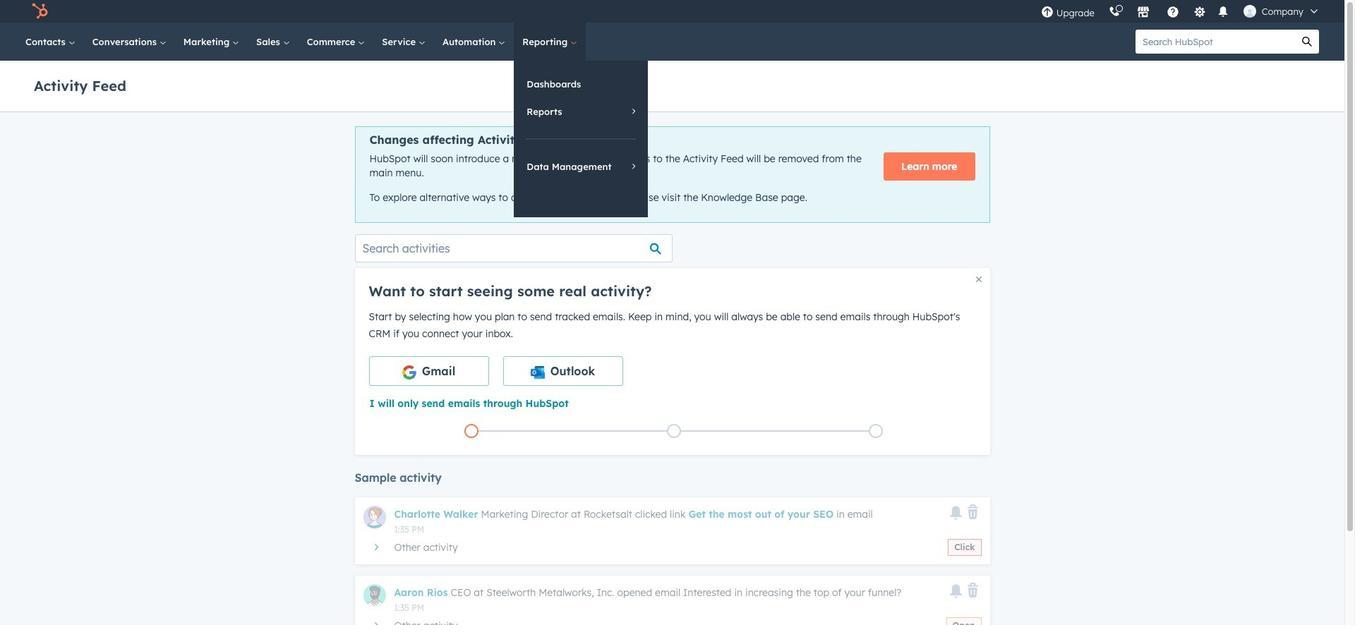 Task type: vqa. For each thing, say whether or not it's contained in the screenshot.
Search "search field"
no



Task type: locate. For each thing, give the bounding box(es) containing it.
menu
[[1034, 0, 1328, 23]]

None checkbox
[[369, 356, 489, 386]]

list
[[370, 421, 978, 441]]

None checkbox
[[503, 356, 623, 386]]



Task type: describe. For each thing, give the bounding box(es) containing it.
onboarding.steps.sendtrackedemailingmail.title image
[[670, 428, 678, 436]]

close image
[[976, 277, 982, 282]]

jacob simon image
[[1244, 5, 1257, 18]]

Search HubSpot search field
[[1136, 30, 1296, 54]]

reporting menu
[[514, 61, 648, 217]]

onboarding.steps.finalstep.title image
[[873, 428, 880, 436]]

Search activities search field
[[355, 234, 673, 263]]

marketplaces image
[[1137, 6, 1150, 19]]



